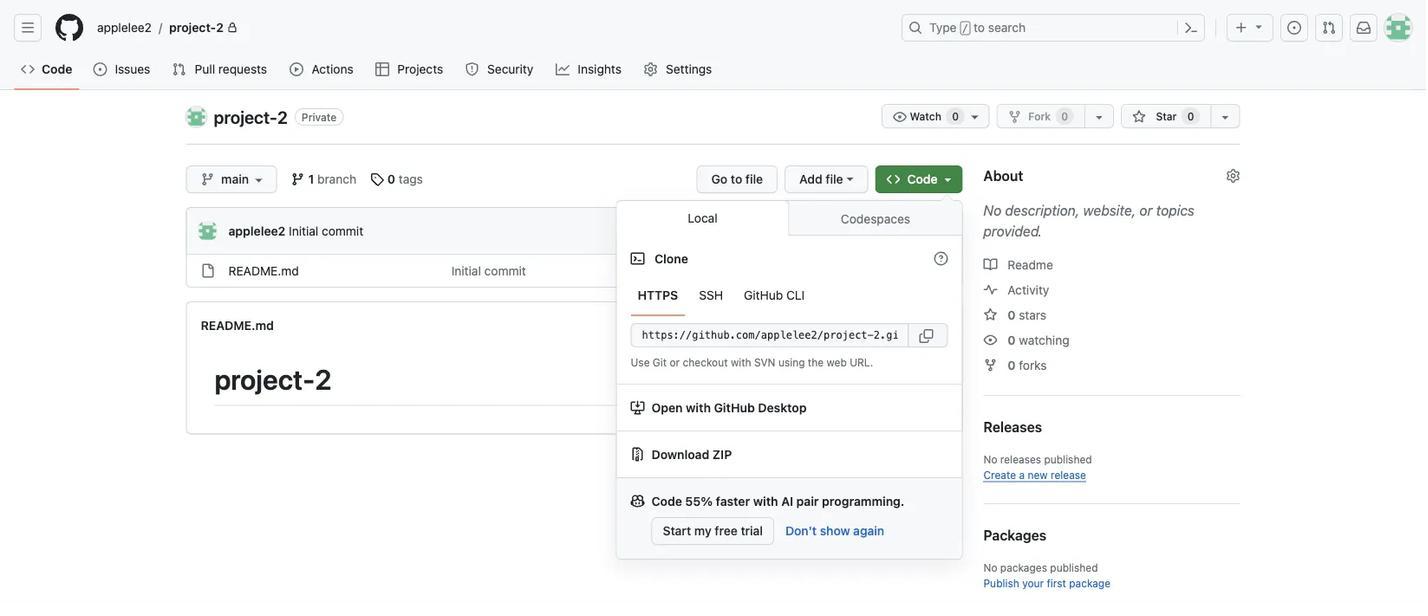 Task type: locate. For each thing, give the bounding box(es) containing it.
readme.md link down the file icon
[[201, 318, 274, 333]]

code 55% faster with ai pair programming.
[[652, 494, 905, 509]]

0 horizontal spatial now
[[843, 224, 866, 238]]

0 vertical spatial initial
[[289, 224, 319, 238]]

row
[[187, 254, 962, 287]]

github inside 'link'
[[714, 401, 755, 415]]

star image for 0
[[984, 308, 998, 322]]

1 vertical spatial code image
[[887, 173, 901, 186]]

command palette image
[[1185, 21, 1199, 35]]

0 horizontal spatial file
[[746, 172, 763, 186]]

commit inside row
[[485, 264, 526, 278]]

0 vertical spatial code image
[[21, 62, 35, 76]]

1 vertical spatial now
[[925, 264, 948, 278]]

cli
[[787, 288, 805, 303]]

no for no description, website, or topics provided.
[[984, 203, 1002, 219]]

description,
[[1006, 203, 1080, 219]]

activity
[[1008, 283, 1050, 297]]

1 right history icon
[[897, 224, 903, 238]]

no for no packages published publish your first package
[[984, 562, 998, 574]]

applelee2 inside applelee2 /
[[97, 20, 152, 35]]

1 vertical spatial 1
[[897, 224, 903, 238]]

download zip link
[[631, 446, 948, 464]]

new
[[1028, 469, 1048, 481]]

2 vertical spatial no
[[984, 562, 998, 574]]

published
[[1045, 454, 1093, 466], [1051, 562, 1098, 574]]

applelee2 link
[[90, 14, 159, 42], [229, 224, 286, 238]]

issues
[[115, 62, 150, 76]]

open
[[652, 401, 683, 415]]

type / to search
[[930, 20, 1026, 35]]

1 horizontal spatial star image
[[1133, 110, 1147, 124]]

about
[[984, 168, 1024, 184]]

no
[[984, 203, 1002, 219], [984, 454, 998, 466], [984, 562, 998, 574]]

0 vertical spatial 2
[[216, 20, 224, 35]]

0 users starred this repository element
[[1182, 108, 1201, 125]]

published inside no packages published publish your first package
[[1051, 562, 1098, 574]]

0 horizontal spatial applelee2
[[97, 20, 152, 35]]

2 file from the left
[[826, 172, 844, 186]]

0 vertical spatial readme.md
[[229, 264, 299, 278]]

1 horizontal spatial eye image
[[984, 333, 998, 347]]

1 vertical spatial github
[[714, 401, 755, 415]]

applelee2
[[97, 20, 152, 35], [229, 224, 286, 238]]

projects
[[398, 62, 443, 76]]

download
[[652, 448, 710, 462]]

0 right repo forked icon
[[1008, 358, 1016, 373]]

list
[[90, 14, 892, 42]]

1 horizontal spatial 2
[[277, 107, 288, 127]]

repo forked image
[[984, 359, 998, 373]]

no description, website, or topics provided.
[[984, 203, 1195, 240]]

with right the open
[[686, 401, 711, 415]]

0 horizontal spatial star image
[[984, 308, 998, 322]]

1 vertical spatial git pull request image
[[172, 62, 186, 76]]

1 vertical spatial star image
[[984, 308, 998, 322]]

code left issue opened image
[[42, 62, 72, 76]]

/
[[159, 20, 162, 35], [962, 23, 969, 35]]

2 vertical spatial 2
[[315, 363, 332, 396]]

0 for 0 watching
[[1008, 333, 1016, 347]]

no inside no releases published create a new release
[[984, 454, 998, 466]]

svn
[[755, 356, 776, 369]]

published up package
[[1051, 562, 1098, 574]]

readme.md link down applelee2 initial commit
[[229, 264, 299, 278]]

choose where to access your code tab list
[[617, 200, 962, 236]]

edit repository metadata image
[[1227, 169, 1241, 183]]

your
[[1023, 578, 1044, 590]]

2 horizontal spatial with
[[753, 494, 779, 509]]

/ inside applelee2 /
[[159, 20, 162, 35]]

packages
[[1001, 562, 1048, 574]]

0 horizontal spatial with
[[686, 401, 711, 415]]

ssh
[[699, 288, 723, 303]]

applelee2 link for applelee2 initial commit
[[229, 224, 286, 238]]

https
[[638, 288, 678, 303]]

published for release
[[1045, 454, 1093, 466]]

which remote url should i use? image
[[935, 252, 948, 266]]

0 horizontal spatial or
[[670, 356, 680, 369]]

code left triangle down image
[[908, 172, 938, 186]]

go
[[712, 172, 728, 186]]

1 horizontal spatial to
[[974, 20, 985, 35]]

desktop
[[758, 401, 807, 415]]

github left cli
[[744, 288, 783, 303]]

1 vertical spatial 2
[[277, 107, 288, 127]]

published inside no releases published create a new release
[[1045, 454, 1093, 466]]

initial commit link
[[289, 224, 364, 238], [452, 264, 526, 278]]

1 horizontal spatial commit
[[485, 264, 526, 278]]

table image
[[376, 62, 389, 76]]

1 horizontal spatial with
[[731, 356, 752, 369]]

0 vertical spatial star image
[[1133, 110, 1147, 124]]

git branch image
[[201, 173, 215, 186]]

1 right git branch image
[[308, 172, 314, 186]]

0 left stars
[[1008, 308, 1016, 322]]

git
[[653, 356, 667, 369]]

readme.md down applelee2 initial commit
[[229, 264, 299, 278]]

1 no from the top
[[984, 203, 1002, 219]]

forks
[[1019, 358, 1047, 373]]

code image
[[21, 62, 35, 76], [887, 173, 901, 186]]

1 horizontal spatial initial
[[452, 264, 481, 278]]

star image left star at top
[[1133, 110, 1147, 124]]

0 vertical spatial with
[[731, 356, 752, 369]]

plus image
[[1235, 21, 1249, 35]]

see your forks of this repository image
[[1093, 110, 1107, 124]]

1 horizontal spatial /
[[962, 23, 969, 35]]

main
[[221, 172, 249, 186]]

play image
[[290, 62, 304, 76]]

pull requests link
[[165, 56, 276, 82]]

codespaces
[[841, 212, 911, 226]]

type
[[930, 20, 957, 35]]

ai
[[782, 494, 794, 509]]

2 vertical spatial with
[[753, 494, 779, 509]]

website,
[[1084, 203, 1136, 219]]

0 vertical spatial applelee2 link
[[90, 14, 159, 42]]

0 vertical spatial published
[[1045, 454, 1093, 466]]

use git or checkout with svn using the web url.
[[631, 356, 874, 369]]

1 horizontal spatial file
[[826, 172, 844, 186]]

0a69cdd now
[[793, 224, 866, 238]]

/ inside type / to search
[[962, 23, 969, 35]]

2 horizontal spatial 2
[[315, 363, 332, 396]]

git pull request image left pull
[[172, 62, 186, 76]]

tab list
[[631, 275, 812, 317]]

0 stars
[[1008, 308, 1047, 322]]

file inside button
[[826, 172, 844, 186]]

1 vertical spatial project-
[[214, 107, 277, 127]]

1 for 1 commit
[[897, 224, 903, 238]]

no up provided.
[[984, 203, 1002, 219]]

github left desktop
[[714, 401, 755, 415]]

no up create
[[984, 454, 998, 466]]

open with github desktop
[[652, 401, 807, 415]]

1 horizontal spatial applelee2 link
[[229, 224, 286, 238]]

use git or checkout with svn using the web url. tab panel
[[631, 323, 948, 370]]

commit
[[322, 224, 364, 238], [907, 224, 948, 238], [485, 264, 526, 278]]

github inside button
[[744, 288, 783, 303]]

releases
[[984, 419, 1043, 436]]

no inside no description, website, or topics provided.
[[984, 203, 1002, 219]]

repo forked image
[[1008, 110, 1022, 124]]

project-2
[[169, 20, 224, 35], [214, 107, 288, 127], [215, 363, 332, 396]]

publish your first package link
[[984, 578, 1111, 590]]

published up "release"
[[1045, 454, 1093, 466]]

1 horizontal spatial 1
[[897, 224, 903, 238]]

1 horizontal spatial or
[[1140, 203, 1153, 219]]

don't show again
[[786, 524, 885, 539]]

no up 'publish'
[[984, 562, 998, 574]]

git pull request image right issue opened icon
[[1323, 21, 1336, 35]]

tag image
[[370, 173, 384, 186]]

/ right "type" at the top
[[962, 23, 969, 35]]

0 vertical spatial project-
[[169, 20, 216, 35]]

create a new release link
[[984, 469, 1087, 481]]

0 vertical spatial or
[[1140, 203, 1153, 219]]

security link
[[458, 56, 542, 82]]

0 horizontal spatial initial commit link
[[289, 224, 364, 238]]

show
[[820, 524, 850, 539]]

1 vertical spatial eye image
[[984, 333, 998, 347]]

0 vertical spatial 1
[[308, 172, 314, 186]]

applelee2 right @applelee2 image
[[229, 224, 286, 238]]

2 horizontal spatial commit
[[907, 224, 948, 238]]

star image
[[1133, 110, 1147, 124], [984, 308, 998, 322]]

readme.md down the file icon
[[201, 318, 274, 333]]

now left history icon
[[843, 224, 866, 238]]

eye image
[[893, 110, 907, 124], [984, 333, 998, 347]]

code image up codespaces button
[[887, 173, 901, 186]]

1 horizontal spatial applelee2
[[229, 224, 286, 238]]

/ left the lock icon
[[159, 20, 162, 35]]

1 vertical spatial readme.md
[[201, 318, 274, 333]]

0 horizontal spatial git pull request image
[[172, 62, 186, 76]]

0 down 0 stars
[[1008, 333, 1016, 347]]

0 horizontal spatial 2
[[216, 20, 224, 35]]

0 vertical spatial applelee2
[[97, 20, 152, 35]]

1 vertical spatial applelee2
[[229, 224, 286, 238]]

cell
[[201, 262, 215, 280]]

desktop download image
[[631, 401, 645, 415]]

clone
[[652, 252, 688, 266]]

published for package
[[1051, 562, 1098, 574]]

1 vertical spatial published
[[1051, 562, 1098, 574]]

add file
[[800, 172, 844, 186]]

copilot image
[[631, 495, 645, 509]]

list containing applelee2 /
[[90, 14, 892, 42]]

1 vertical spatial no
[[984, 454, 998, 466]]

projects link
[[369, 56, 452, 82]]

watching
[[1019, 333, 1070, 347]]

to right go
[[731, 172, 743, 186]]

now down commits on main element
[[925, 264, 948, 278]]

code image left issue opened image
[[21, 62, 35, 76]]

zip
[[713, 448, 732, 462]]

applelee2 link right @applelee2 image
[[229, 224, 286, 238]]

my
[[695, 524, 712, 539]]

book image
[[984, 258, 998, 272]]

project-2 link up pull
[[162, 14, 244, 42]]

search
[[989, 20, 1026, 35]]

or left topics
[[1140, 203, 1153, 219]]

star image down pulse icon
[[984, 308, 998, 322]]

0 vertical spatial code
[[42, 62, 72, 76]]

1 vertical spatial or
[[670, 356, 680, 369]]

no inside no packages published publish your first package
[[984, 562, 998, 574]]

0 for 0 stars
[[1008, 308, 1016, 322]]

no packages published publish your first package
[[984, 562, 1111, 590]]

1 horizontal spatial code image
[[887, 173, 901, 186]]

gear image
[[644, 62, 658, 76]]

with left svn
[[731, 356, 752, 369]]

pulse image
[[984, 283, 998, 297]]

0 vertical spatial git pull request image
[[1323, 21, 1336, 35]]

1 vertical spatial code
[[908, 172, 938, 186]]

0 vertical spatial project-2
[[169, 20, 224, 35]]

1 vertical spatial applelee2 link
[[229, 224, 286, 238]]

1 vertical spatial with
[[686, 401, 711, 415]]

to
[[974, 20, 985, 35], [731, 172, 743, 186]]

no releases published create a new release
[[984, 454, 1093, 481]]

project-2 link down requests
[[214, 107, 288, 127]]

git pull request image
[[1323, 21, 1336, 35], [172, 62, 186, 76]]

3 no from the top
[[984, 562, 998, 574]]

0 vertical spatial github
[[744, 288, 783, 303]]

code right copilot icon
[[652, 494, 682, 509]]

actions
[[312, 62, 354, 76]]

https://github.com/applelee2/project-2.git text field
[[631, 323, 909, 348]]

to left search
[[974, 20, 985, 35]]

file
[[746, 172, 763, 186], [826, 172, 844, 186]]

applelee2 link up issues link
[[90, 14, 159, 42]]

0 horizontal spatial 1
[[308, 172, 314, 186]]

again
[[854, 524, 885, 539]]

0 horizontal spatial /
[[159, 20, 162, 35]]

1 horizontal spatial initial commit link
[[452, 264, 526, 278]]

faster
[[716, 494, 750, 509]]

using
[[779, 356, 805, 369]]

1 vertical spatial to
[[731, 172, 743, 186]]

applelee2 up issues link
[[97, 20, 152, 35]]

with left ai
[[753, 494, 779, 509]]

git pull request image inside the pull requests "link"
[[172, 62, 186, 76]]

terminal image
[[631, 252, 645, 266]]

0 vertical spatial to
[[974, 20, 985, 35]]

or right git
[[670, 356, 680, 369]]

0 right tag icon
[[388, 172, 395, 186]]

1 horizontal spatial now
[[925, 264, 948, 278]]

2 no from the top
[[984, 454, 998, 466]]

notifications image
[[1357, 21, 1371, 35]]

1
[[308, 172, 314, 186], [897, 224, 903, 238]]

or inside no description, website, or topics provided.
[[1140, 203, 1153, 219]]

0 vertical spatial no
[[984, 203, 1002, 219]]

code
[[42, 62, 72, 76], [908, 172, 938, 186], [652, 494, 682, 509]]

0 watching
[[1008, 333, 1070, 347]]

start my free trial link
[[652, 518, 774, 546]]

with
[[731, 356, 752, 369], [686, 401, 711, 415], [753, 494, 779, 509]]

code link
[[14, 56, 79, 82]]

0 right watch
[[952, 110, 959, 122]]

0 horizontal spatial code image
[[21, 62, 35, 76]]

1 vertical spatial project-2 link
[[214, 107, 288, 127]]

add file button
[[785, 166, 869, 193]]

1 horizontal spatial code
[[652, 494, 682, 509]]

0 for 0 forks
[[1008, 358, 1016, 373]]

1 horizontal spatial git pull request image
[[1323, 21, 1336, 35]]

initial commit
[[452, 264, 526, 278]]

1 vertical spatial initial
[[452, 264, 481, 278]]

0 horizontal spatial eye image
[[893, 110, 907, 124]]

git pull request image for issue opened icon
[[1323, 21, 1336, 35]]

0 horizontal spatial applelee2 link
[[90, 14, 159, 42]]

file right go
[[746, 172, 763, 186]]

2 vertical spatial code
[[652, 494, 682, 509]]

0 vertical spatial now
[[843, 224, 866, 238]]

requests
[[218, 62, 267, 76]]

fork
[[1029, 110, 1051, 122]]

history image
[[880, 224, 894, 238]]

0
[[952, 110, 959, 122], [1062, 110, 1069, 122], [1188, 110, 1195, 122], [388, 172, 395, 186], [1008, 308, 1016, 322], [1008, 333, 1016, 347], [1008, 358, 1016, 373]]

github
[[744, 288, 783, 303], [714, 401, 755, 415]]

applelee2 for applelee2 initial commit
[[229, 224, 286, 238]]

lock image
[[227, 23, 238, 33]]

file right add
[[826, 172, 844, 186]]

branch
[[317, 172, 357, 186]]



Task type: vqa. For each thing, say whether or not it's contained in the screenshot.
SSH
yes



Task type: describe. For each thing, give the bounding box(es) containing it.
edit this file image
[[928, 319, 941, 333]]

file image
[[201, 264, 215, 278]]

packages
[[984, 528, 1047, 544]]

pull requests
[[195, 62, 267, 76]]

package
[[1070, 578, 1111, 590]]

ssh button
[[692, 283, 730, 309]]

now link
[[843, 222, 866, 240]]

a
[[1019, 469, 1025, 481]]

0 horizontal spatial code
[[42, 62, 72, 76]]

homepage image
[[56, 14, 83, 42]]

1 vertical spatial project-2
[[214, 107, 288, 127]]

go to file link
[[697, 166, 778, 193]]

2 vertical spatial project-
[[215, 363, 315, 396]]

with inside tab panel
[[731, 356, 752, 369]]

1 vertical spatial readme.md link
[[201, 318, 274, 333]]

1 file from the left
[[746, 172, 763, 186]]

codespaces button
[[790, 201, 962, 236]]

0 right star at top
[[1188, 110, 1195, 122]]

start
[[663, 524, 691, 539]]

start my free trial
[[663, 524, 763, 539]]

readme link
[[984, 258, 1054, 272]]

first
[[1047, 578, 1067, 590]]

free
[[715, 524, 738, 539]]

release
[[1051, 469, 1087, 481]]

0a69cdd
[[793, 226, 836, 238]]

0 vertical spatial project-2 link
[[162, 14, 244, 42]]

github cli button
[[737, 283, 812, 309]]

git pull request image for issue opened image
[[172, 62, 186, 76]]

github cli
[[744, 288, 805, 303]]

create
[[984, 469, 1017, 481]]

pull
[[195, 62, 215, 76]]

file zip image
[[631, 448, 645, 462]]

applelee2 link for applelee2 /
[[90, 14, 159, 42]]

star image for star
[[1133, 110, 1147, 124]]

watch
[[907, 110, 945, 122]]

https button
[[631, 283, 685, 309]]

0a69cdd link
[[793, 224, 836, 240]]

/ for applelee2
[[159, 20, 162, 35]]

triangle down image
[[1252, 20, 1266, 33]]

issues link
[[86, 56, 158, 82]]

0 right fork
[[1062, 110, 1069, 122]]

with inside 'link'
[[686, 401, 711, 415]]

web
[[827, 356, 847, 369]]

1 for 1 branch
[[308, 172, 314, 186]]

issue opened image
[[93, 62, 107, 76]]

settings link
[[637, 56, 721, 82]]

provided.
[[984, 223, 1043, 240]]

fork 0
[[1029, 110, 1069, 122]]

commit for 1 commit
[[907, 224, 948, 238]]

local button
[[617, 200, 790, 236]]

publish
[[984, 578, 1020, 590]]

applelee2 for applelee2 /
[[97, 20, 152, 35]]

applelee2 initial commit
[[229, 224, 364, 238]]

star 0
[[1154, 110, 1195, 122]]

topics
[[1157, 203, 1195, 219]]

1 vertical spatial initial commit link
[[452, 264, 526, 278]]

row containing readme.md
[[187, 254, 962, 287]]

url.
[[850, 356, 874, 369]]

go to file
[[712, 172, 763, 186]]

0 vertical spatial initial commit link
[[289, 224, 364, 238]]

0 horizontal spatial to
[[731, 172, 743, 186]]

releases
[[1001, 454, 1042, 466]]

don't show again button
[[774, 518, 896, 546]]

graph image
[[556, 62, 570, 76]]

2 vertical spatial project-2
[[215, 363, 332, 396]]

readme
[[1005, 258, 1054, 272]]

local
[[688, 211, 718, 225]]

download zip
[[652, 448, 732, 462]]

/ for type
[[962, 23, 969, 35]]

0 vertical spatial readme.md link
[[229, 264, 299, 278]]

no for no releases published create a new release
[[984, 454, 998, 466]]

shield image
[[465, 62, 479, 76]]

2 horizontal spatial code
[[908, 172, 938, 186]]

0 for 0
[[952, 110, 959, 122]]

@applelee2 image
[[197, 221, 218, 242]]

copy to clipboard image
[[920, 330, 934, 343]]

tab list containing https
[[631, 275, 812, 317]]

pair
[[797, 494, 819, 509]]

0 tags
[[388, 172, 423, 186]]

commit for initial commit
[[485, 264, 526, 278]]

insights
[[578, 62, 622, 76]]

tags
[[399, 172, 423, 186]]

don't
[[786, 524, 817, 539]]

0 vertical spatial eye image
[[893, 110, 907, 124]]

trial
[[741, 524, 763, 539]]

activity link
[[984, 283, 1050, 297]]

git branch image
[[291, 173, 305, 186]]

1 commit
[[897, 224, 948, 238]]

0 horizontal spatial commit
[[322, 224, 364, 238]]

insights link
[[549, 56, 630, 82]]

packages link
[[984, 526, 1241, 546]]

releases link
[[984, 419, 1043, 436]]

star
[[1156, 110, 1177, 122]]

use
[[631, 356, 650, 369]]

issue opened image
[[1288, 21, 1302, 35]]

or inside tab panel
[[670, 356, 680, 369]]

the
[[808, 356, 824, 369]]

0 horizontal spatial initial
[[289, 224, 319, 238]]

55%
[[686, 494, 713, 509]]

open with github desktop link
[[631, 399, 948, 417]]

add this repository to a list image
[[1219, 110, 1233, 124]]

programming.
[[822, 494, 905, 509]]

0 forks
[[1008, 358, 1047, 373]]

checkout
[[683, 356, 728, 369]]

triangle down image
[[941, 173, 955, 186]]

security
[[487, 62, 534, 76]]

commits on main element
[[907, 224, 948, 238]]

owner avatar image
[[186, 107, 207, 127]]

0 for 0 tags
[[388, 172, 395, 186]]



